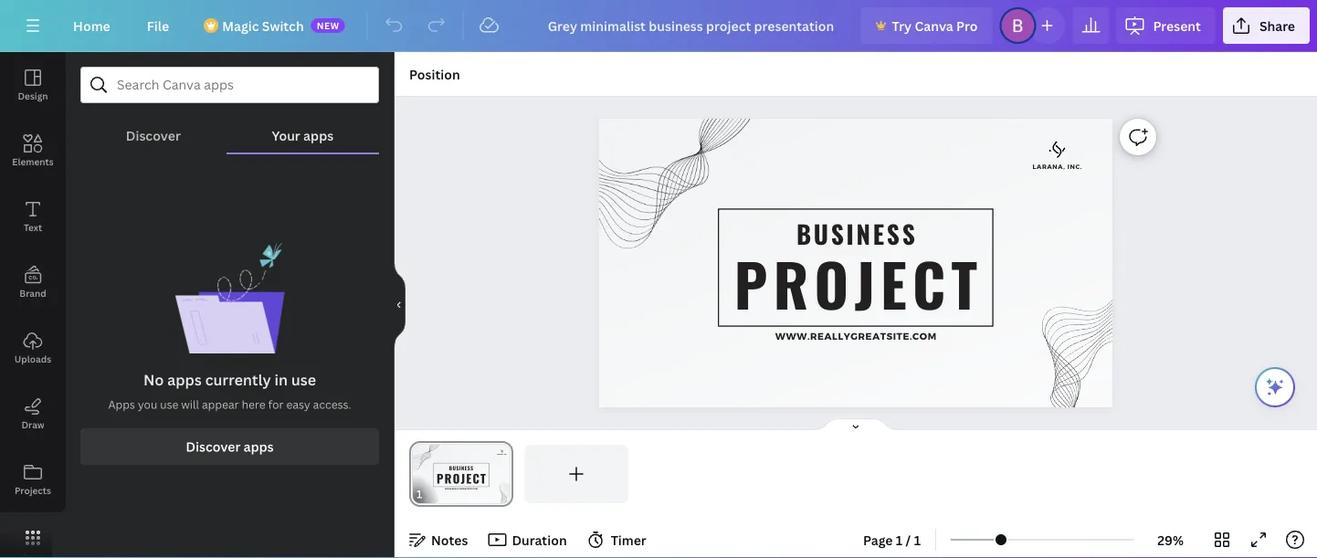 Task type: describe. For each thing, give the bounding box(es) containing it.
0 horizontal spatial use
[[160, 397, 179, 412]]

side panel tab list
[[0, 52, 66, 558]]

timer
[[611, 531, 647, 549]]

pro
[[957, 17, 978, 34]]

your apps button
[[226, 103, 379, 153]]

projects button
[[0, 447, 66, 513]]

will
[[181, 397, 199, 412]]

29% button
[[1141, 525, 1201, 555]]

draw button
[[0, 381, 66, 447]]

page 1 / 1
[[863, 531, 921, 549]]

page 1 image
[[409, 445, 513, 503]]

try canva pro
[[892, 17, 978, 34]]

notes button
[[402, 525, 476, 555]]

appear
[[202, 397, 239, 412]]

1 1 from the left
[[896, 531, 903, 549]]

for
[[268, 397, 284, 412]]

/
[[906, 531, 911, 549]]

try
[[892, 17, 912, 34]]

apps for discover
[[244, 438, 274, 456]]

uploads
[[14, 353, 51, 365]]

file button
[[132, 7, 184, 44]]

page
[[863, 531, 893, 549]]

2 1 from the left
[[914, 531, 921, 549]]

discover apps button
[[80, 429, 379, 465]]

1 horizontal spatial use
[[291, 370, 316, 390]]

no
[[143, 370, 164, 390]]

present button
[[1117, 7, 1216, 44]]

brand button
[[0, 249, 66, 315]]

www.reallygreatsite.com
[[776, 330, 937, 341]]

position
[[409, 65, 460, 83]]

home
[[73, 17, 110, 34]]

discover apps
[[186, 438, 274, 456]]

discover button
[[80, 103, 226, 153]]

business
[[797, 215, 918, 252]]

inc.
[[1068, 163, 1083, 170]]

empty folder image displayed when there are no installed apps image
[[175, 242, 285, 354]]

position button
[[402, 59, 468, 89]]

discover for discover
[[126, 127, 181, 144]]

switch
[[262, 17, 304, 34]]

share
[[1260, 17, 1296, 34]]



Task type: locate. For each thing, give the bounding box(es) containing it.
use
[[291, 370, 316, 390], [160, 397, 179, 412]]

projects
[[15, 484, 51, 497]]

new
[[317, 19, 340, 32]]

1 horizontal spatial apps
[[244, 438, 274, 456]]

access.
[[313, 397, 351, 412]]

apps for no
[[167, 370, 202, 390]]

text button
[[0, 184, 66, 249]]

magic switch
[[222, 17, 304, 34]]

0 horizontal spatial 1
[[896, 531, 903, 549]]

design button
[[0, 52, 66, 118]]

here
[[242, 397, 266, 412]]

timer button
[[582, 525, 654, 555]]

Design title text field
[[533, 7, 854, 44]]

Search Canva apps search field
[[117, 68, 343, 102]]

1 right /
[[914, 531, 921, 549]]

try canva pro button
[[861, 7, 993, 44]]

larana,
[[1033, 163, 1066, 170]]

elements
[[12, 155, 54, 168]]

currently
[[205, 370, 271, 390]]

notes
[[431, 531, 468, 549]]

apps inside 'discover apps' button
[[244, 438, 274, 456]]

1 vertical spatial discover
[[186, 438, 241, 456]]

no apps currently in use apps you use will appear here for easy access.
[[108, 370, 351, 412]]

file
[[147, 17, 169, 34]]

design
[[18, 90, 48, 102]]

2 horizontal spatial apps
[[303, 127, 334, 144]]

duration
[[512, 531, 567, 549]]

your
[[272, 127, 300, 144]]

elements button
[[0, 118, 66, 184]]

apps inside your apps button
[[303, 127, 334, 144]]

29%
[[1158, 531, 1184, 549]]

use right in
[[291, 370, 316, 390]]

0 horizontal spatial apps
[[167, 370, 202, 390]]

apps for your
[[303, 127, 334, 144]]

1 vertical spatial use
[[160, 397, 179, 412]]

0 vertical spatial apps
[[303, 127, 334, 144]]

apps down here at bottom
[[244, 438, 274, 456]]

apps up will
[[167, 370, 202, 390]]

discover for discover apps
[[186, 438, 241, 456]]

you
[[138, 397, 157, 412]]

main menu bar
[[0, 0, 1318, 52]]

apps inside 'no apps currently in use apps you use will appear here for easy access.'
[[167, 370, 202, 390]]

uploads button
[[0, 315, 66, 381]]

share button
[[1223, 7, 1310, 44]]

larana, inc.
[[1033, 163, 1083, 170]]

text
[[24, 221, 42, 233]]

in
[[275, 370, 288, 390]]

discover
[[126, 127, 181, 144], [186, 438, 241, 456]]

1 horizontal spatial discover
[[186, 438, 241, 456]]

your apps
[[272, 127, 334, 144]]

canva
[[915, 17, 954, 34]]

1 vertical spatial apps
[[167, 370, 202, 390]]

draw
[[21, 418, 44, 431]]

0 vertical spatial use
[[291, 370, 316, 390]]

home link
[[58, 7, 125, 44]]

apps right your on the top left of page
[[303, 127, 334, 144]]

easy
[[286, 397, 310, 412]]

brand
[[19, 287, 46, 299]]

Page title text field
[[430, 485, 438, 503]]

canva assistant image
[[1265, 376, 1286, 398]]

apps
[[108, 397, 135, 412]]

project
[[735, 240, 983, 327]]

1 left /
[[896, 531, 903, 549]]

duration button
[[483, 525, 574, 555]]

use left will
[[160, 397, 179, 412]]

2 vertical spatial apps
[[244, 438, 274, 456]]

0 horizontal spatial discover
[[126, 127, 181, 144]]

apps
[[303, 127, 334, 144], [167, 370, 202, 390], [244, 438, 274, 456]]

1 horizontal spatial 1
[[914, 531, 921, 549]]

magic
[[222, 17, 259, 34]]

1
[[896, 531, 903, 549], [914, 531, 921, 549]]

0 vertical spatial discover
[[126, 127, 181, 144]]

hide image
[[394, 261, 406, 349]]

present
[[1154, 17, 1201, 34]]

hide pages image
[[812, 418, 900, 432]]



Task type: vqa. For each thing, say whether or not it's contained in the screenshot.
'Show pages' image
no



